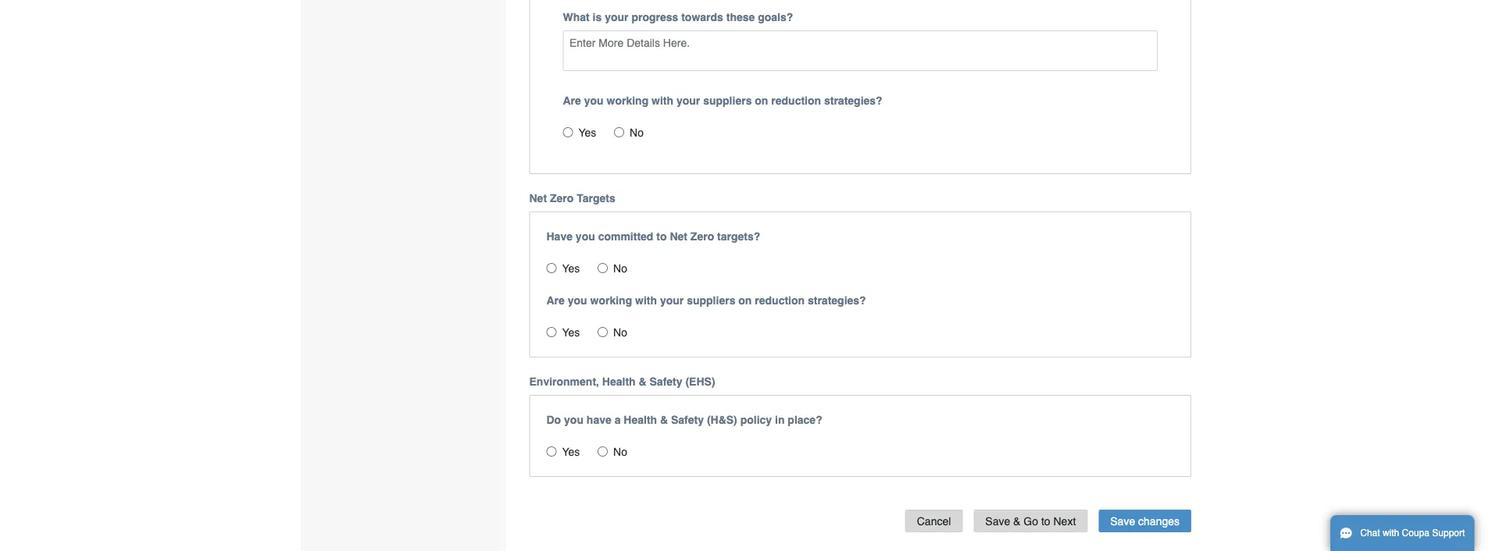 Task type: describe. For each thing, give the bounding box(es) containing it.
suppliers for these
[[703, 95, 752, 107]]

chat with coupa support button
[[1331, 516, 1475, 552]]

& inside button
[[1014, 515, 1021, 528]]

on for targets?
[[739, 295, 752, 307]]

in
[[775, 414, 785, 427]]

is
[[593, 11, 602, 24]]

do you have a health & safety (h&s) policy in place?
[[547, 414, 823, 427]]

your for to
[[660, 295, 684, 307]]

policy
[[740, 414, 772, 427]]

are you working with your suppliers on reduction strategies? for zero
[[547, 295, 866, 307]]

progress
[[632, 11, 678, 24]]

yes down environment,
[[562, 446, 580, 459]]

have
[[547, 231, 573, 243]]

working for your
[[607, 95, 649, 107]]

do
[[547, 414, 561, 427]]

1 horizontal spatial &
[[660, 414, 668, 427]]

a
[[615, 414, 621, 427]]

1 vertical spatial safety
[[671, 414, 704, 427]]

reduction for targets?
[[755, 295, 805, 307]]

1 vertical spatial zero
[[691, 231, 714, 243]]

with for to
[[635, 295, 657, 307]]

have you committed to net zero targets?
[[547, 231, 761, 243]]

towards
[[682, 11, 723, 24]]

working for committed
[[590, 295, 632, 307]]

1 horizontal spatial net
[[670, 231, 688, 243]]

to for next
[[1042, 515, 1051, 528]]

0 horizontal spatial zero
[[550, 192, 574, 205]]

your for progress
[[677, 95, 700, 107]]

with for progress
[[652, 95, 674, 107]]

are for what
[[563, 95, 581, 107]]

save for save & go to next
[[986, 515, 1011, 528]]

are you working with your suppliers on reduction strategies? for these
[[563, 95, 883, 107]]

targets
[[577, 192, 616, 205]]

save & go to next button
[[974, 510, 1088, 533]]

chat with coupa support
[[1361, 528, 1465, 539]]

suppliers for zero
[[687, 295, 736, 307]]

(h&s)
[[707, 414, 737, 427]]

what
[[563, 11, 590, 24]]

0 vertical spatial safety
[[650, 376, 683, 389]]

save changes button
[[1099, 510, 1192, 533]]

yes up environment,
[[562, 327, 580, 339]]

with inside button
[[1383, 528, 1400, 539]]

save changes
[[1111, 515, 1180, 528]]

net zero targets
[[529, 192, 616, 205]]

targets?
[[717, 231, 761, 243]]



Task type: vqa. For each thing, say whether or not it's contained in the screenshot.
&
yes



Task type: locate. For each thing, give the bounding box(es) containing it.
None radio
[[563, 128, 573, 138], [598, 328, 608, 338], [547, 447, 557, 457], [598, 447, 608, 457], [563, 128, 573, 138], [598, 328, 608, 338], [547, 447, 557, 457], [598, 447, 608, 457]]

health right a
[[624, 414, 657, 427]]

1 vertical spatial working
[[590, 295, 632, 307]]

safety
[[650, 376, 683, 389], [671, 414, 704, 427]]

environment,
[[529, 376, 599, 389]]

1 vertical spatial on
[[739, 295, 752, 307]]

net up have
[[529, 192, 547, 205]]

1 vertical spatial are you working with your suppliers on reduction strategies?
[[547, 295, 866, 307]]

next
[[1054, 515, 1076, 528]]

2 save from the left
[[1111, 515, 1135, 528]]

2 vertical spatial &
[[1014, 515, 1021, 528]]

0 vertical spatial to
[[657, 231, 667, 243]]

reduction for goals?
[[771, 95, 821, 107]]

& right a
[[660, 414, 668, 427]]

0 vertical spatial on
[[755, 95, 768, 107]]

1 vertical spatial to
[[1042, 515, 1051, 528]]

1 vertical spatial net
[[670, 231, 688, 243]]

(ehs)
[[686, 376, 715, 389]]

0 vertical spatial working
[[607, 95, 649, 107]]

net
[[529, 192, 547, 205], [670, 231, 688, 243]]

strategies? for what is your progress towards these goals?
[[824, 95, 883, 107]]

0 horizontal spatial save
[[986, 515, 1011, 528]]

chat
[[1361, 528, 1380, 539]]

0 horizontal spatial net
[[529, 192, 547, 205]]

zero left targets?
[[691, 231, 714, 243]]

support
[[1433, 528, 1465, 539]]

0 vertical spatial strategies?
[[824, 95, 883, 107]]

1 vertical spatial are
[[547, 295, 565, 307]]

place?
[[788, 414, 823, 427]]

0 horizontal spatial &
[[639, 376, 647, 389]]

yes
[[579, 127, 596, 139], [562, 263, 580, 275], [562, 327, 580, 339], [562, 446, 580, 459]]

net right committed
[[670, 231, 688, 243]]

0 vertical spatial reduction
[[771, 95, 821, 107]]

safety left (ehs)
[[650, 376, 683, 389]]

no
[[630, 127, 644, 139], [613, 263, 627, 275], [613, 327, 627, 339], [613, 446, 627, 459]]

save left go
[[986, 515, 1011, 528]]

reduction
[[771, 95, 821, 107], [755, 295, 805, 307]]

are you working with your suppliers on reduction strategies?
[[563, 95, 883, 107], [547, 295, 866, 307]]

1 horizontal spatial on
[[755, 95, 768, 107]]

working
[[607, 95, 649, 107], [590, 295, 632, 307]]

with
[[652, 95, 674, 107], [635, 295, 657, 307], [1383, 528, 1400, 539]]

to
[[657, 231, 667, 243], [1042, 515, 1051, 528]]

these
[[726, 11, 755, 24]]

1 vertical spatial strategies?
[[808, 295, 866, 307]]

1 vertical spatial health
[[624, 414, 657, 427]]

1 vertical spatial your
[[677, 95, 700, 107]]

strategies?
[[824, 95, 883, 107], [808, 295, 866, 307]]

0 horizontal spatial to
[[657, 231, 667, 243]]

are
[[563, 95, 581, 107], [547, 295, 565, 307]]

What is your progress towards these goals? text field
[[563, 31, 1158, 71]]

yes up targets
[[579, 127, 596, 139]]

changes
[[1139, 515, 1180, 528]]

goals?
[[758, 11, 793, 24]]

save for save changes
[[1111, 515, 1135, 528]]

go
[[1024, 515, 1038, 528]]

coupa
[[1402, 528, 1430, 539]]

you
[[584, 95, 604, 107], [576, 231, 595, 243], [568, 295, 587, 307], [564, 414, 584, 427]]

0 vertical spatial suppliers
[[703, 95, 752, 107]]

save inside save changes button
[[1111, 515, 1135, 528]]

1 horizontal spatial to
[[1042, 515, 1051, 528]]

2 vertical spatial with
[[1383, 528, 1400, 539]]

your
[[605, 11, 629, 24], [677, 95, 700, 107], [660, 295, 684, 307]]

environment, health & safety (ehs)
[[529, 376, 715, 389]]

suppliers
[[703, 95, 752, 107], [687, 295, 736, 307]]

0 vertical spatial &
[[639, 376, 647, 389]]

&
[[639, 376, 647, 389], [660, 414, 668, 427], [1014, 515, 1021, 528]]

zero
[[550, 192, 574, 205], [691, 231, 714, 243]]

to right committed
[[657, 231, 667, 243]]

1 vertical spatial &
[[660, 414, 668, 427]]

0 vertical spatial net
[[529, 192, 547, 205]]

& up do you have a health & safety (h&s) policy in place?
[[639, 376, 647, 389]]

save & go to next
[[986, 515, 1076, 528]]

health
[[602, 376, 636, 389], [624, 414, 657, 427]]

0 vertical spatial with
[[652, 95, 674, 107]]

to inside button
[[1042, 515, 1051, 528]]

health up a
[[602, 376, 636, 389]]

0 vertical spatial are
[[563, 95, 581, 107]]

0 vertical spatial health
[[602, 376, 636, 389]]

zero left targets
[[550, 192, 574, 205]]

1 save from the left
[[986, 515, 1011, 528]]

are for have
[[547, 295, 565, 307]]

on for goals?
[[755, 95, 768, 107]]

1 vertical spatial with
[[635, 295, 657, 307]]

safety left (h&s)
[[671, 414, 704, 427]]

0 vertical spatial are you working with your suppliers on reduction strategies?
[[563, 95, 883, 107]]

on
[[755, 95, 768, 107], [739, 295, 752, 307]]

2 vertical spatial your
[[660, 295, 684, 307]]

None radio
[[614, 128, 624, 138], [547, 264, 557, 274], [598, 264, 608, 274], [547, 328, 557, 338], [614, 128, 624, 138], [547, 264, 557, 274], [598, 264, 608, 274], [547, 328, 557, 338]]

to right go
[[1042, 515, 1051, 528]]

yes down have
[[562, 263, 580, 275]]

committed
[[598, 231, 654, 243]]

strategies? for have you committed to net zero targets?
[[808, 295, 866, 307]]

to for net
[[657, 231, 667, 243]]

save inside save & go to next button
[[986, 515, 1011, 528]]

1 vertical spatial reduction
[[755, 295, 805, 307]]

2 horizontal spatial &
[[1014, 515, 1021, 528]]

have
[[587, 414, 612, 427]]

save
[[986, 515, 1011, 528], [1111, 515, 1135, 528]]

save left changes on the right bottom of page
[[1111, 515, 1135, 528]]

0 vertical spatial zero
[[550, 192, 574, 205]]

cancel
[[917, 515, 951, 528]]

cancel link
[[905, 510, 963, 533]]

1 horizontal spatial save
[[1111, 515, 1135, 528]]

0 vertical spatial your
[[605, 11, 629, 24]]

what is your progress towards these goals?
[[563, 11, 793, 24]]

1 horizontal spatial zero
[[691, 231, 714, 243]]

& left go
[[1014, 515, 1021, 528]]

0 horizontal spatial on
[[739, 295, 752, 307]]

1 vertical spatial suppliers
[[687, 295, 736, 307]]



